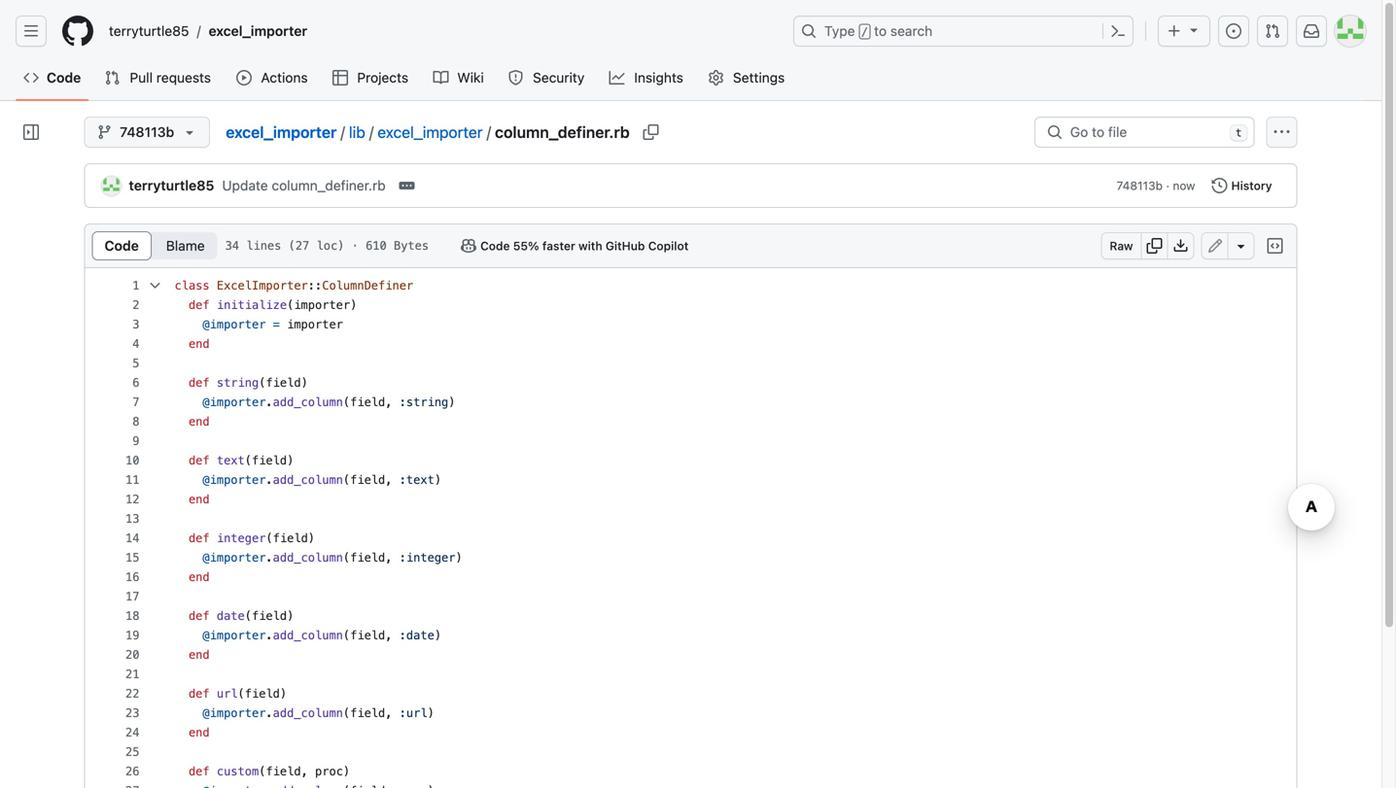 Task type: locate. For each thing, give the bounding box(es) containing it.
. inside "def integer ( field ) @importer . add_column ( field , :integer ) end"
[[266, 551, 273, 565]]

add_column inside def date ( field ) @importer . add_column ( field , :date ) end
[[273, 629, 343, 643]]

1 vertical spatial terryturtle85
[[129, 177, 214, 194]]

0 vertical spatial column_definer.rb
[[495, 123, 630, 141]]

( inside class excelimporter :: columndefiner def initialize ( importer ) @importer = importer end
[[287, 299, 294, 312]]

book image
[[433, 70, 449, 86]]

8
[[133, 415, 140, 429]]

def for def integer ( field ) @importer . add_column ( field , :integer ) end
[[189, 532, 210, 546]]

748113b button
[[84, 117, 210, 148]]

graph image
[[609, 70, 625, 86]]

4 add_column from the top
[[273, 629, 343, 643]]

6 @importer from the top
[[203, 707, 266, 721]]

25
[[125, 746, 140, 759]]

code inside button
[[105, 238, 139, 254]]

15
[[125, 551, 140, 565]]

add_column down def string ( field ) @importer . add_column ( field , :string ) end
[[273, 474, 343, 487]]

748113b inside popup button
[[120, 124, 174, 140]]

5 def from the top
[[189, 610, 210, 623]]

code 55% faster with github copilot button
[[452, 232, 697, 260]]

terryturtle85 inside terryturtle85 / excel_importer
[[109, 23, 189, 39]]

2 end from the top
[[189, 415, 210, 429]]

10
[[125, 454, 140, 468]]

, left :text
[[385, 474, 392, 487]]

field right custom at bottom left
[[266, 765, 301, 779]]

code right the code image
[[47, 70, 81, 86]]

7
[[133, 396, 140, 409]]

13
[[125, 512, 140, 526]]

def for def custom ( field , proc )
[[189, 765, 210, 779]]

collapse code section image
[[147, 278, 163, 294]]

integer
[[217, 532, 266, 546]]

end right 16
[[189, 571, 210, 584]]

/ inside type / to search
[[861, 25, 868, 39]]

0 horizontal spatial ·
[[352, 239, 359, 253]]

( down "def text ( field ) @importer . add_column ( field , :text ) end"
[[266, 532, 273, 546]]

column_definer.rb down lib
[[272, 177, 386, 194]]

2 3 4 5 6 7 8 9 10 11 12 13 14 15 16 17 18 19 20 21 22 23 24 25 26
[[125, 299, 140, 779]]

terryturtle85
[[109, 23, 189, 39], [129, 177, 214, 194]]

3 @importer from the top
[[203, 474, 266, 487]]

, inside def date ( field ) @importer . add_column ( field , :date ) end
[[385, 629, 392, 643]]

3 end from the top
[[189, 493, 210, 507]]

triangle down image down requests
[[182, 124, 198, 140]]

end for def integer ( field ) @importer . add_column ( field , :integer ) end
[[189, 571, 210, 584]]

settings
[[733, 70, 785, 86]]

11
[[125, 474, 140, 487]]

0 horizontal spatial triangle down image
[[182, 124, 198, 140]]

end right 8
[[189, 415, 210, 429]]

5 end from the top
[[189, 649, 210, 662]]

update
[[222, 177, 268, 194]]

add_column for string
[[273, 396, 343, 409]]

@importer inside def url ( field ) @importer . add_column ( field , :url ) end
[[203, 707, 266, 721]]

projects
[[357, 70, 408, 86]]

7 def from the top
[[189, 765, 210, 779]]

1 vertical spatial 748113b
[[1117, 179, 1163, 193]]

end right 24
[[189, 726, 210, 740]]

748113b · now
[[1117, 179, 1196, 193]]

security
[[533, 70, 585, 86]]

0 horizontal spatial column_definer.rb
[[272, 177, 386, 194]]

1 end from the top
[[189, 337, 210, 351]]

add_column inside def string ( field ) @importer . add_column ( field , :string ) end
[[273, 396, 343, 409]]

def left url
[[189, 687, 210, 701]]

@importer inside def string ( field ) @importer . add_column ( field , :string ) end
[[203, 396, 266, 409]]

20
[[125, 649, 140, 662]]

def custom ( field , proc )
[[189, 765, 350, 779]]

/ left lib
[[341, 123, 345, 141]]

end inside def url ( field ) @importer . add_column ( field , :url ) end
[[189, 726, 210, 740]]

add_column for integer
[[273, 551, 343, 565]]

@importer down integer
[[203, 551, 266, 565]]

def left custom at bottom left
[[189, 765, 210, 779]]

with
[[579, 239, 603, 253]]

5 . from the top
[[266, 707, 273, 721]]

( left the proc
[[259, 765, 266, 779]]

@importer for string
[[203, 396, 266, 409]]

)
[[350, 299, 357, 312], [301, 376, 308, 390], [449, 396, 456, 409], [287, 454, 294, 468], [434, 474, 442, 487], [308, 532, 315, 546], [456, 551, 463, 565], [287, 610, 294, 623], [434, 629, 442, 643], [280, 687, 287, 701], [427, 707, 434, 721], [343, 765, 350, 779]]

/ up requests
[[197, 23, 201, 39]]

add_column inside "def text ( field ) @importer . add_column ( field , :text ) end"
[[273, 474, 343, 487]]

add_column
[[273, 396, 343, 409], [273, 474, 343, 487], [273, 551, 343, 565], [273, 629, 343, 643], [273, 707, 343, 721]]

add_column inside "def integer ( field ) @importer . add_column ( field , :integer ) end"
[[273, 551, 343, 565]]

@importer down the date at the left bottom of page
[[203, 629, 266, 643]]

@importer down url
[[203, 707, 266, 721]]

· left now
[[1166, 179, 1170, 193]]

def inside "def integer ( field ) @importer . add_column ( field , :integer ) end"
[[189, 532, 210, 546]]

terryturtle85 link
[[101, 16, 197, 47], [129, 177, 214, 194]]

5 @importer from the top
[[203, 629, 266, 643]]

add_column for date
[[273, 629, 343, 643]]

list containing terryturtle85 / excel_importer
[[101, 16, 782, 47]]

terryturtle85 down '748113b' popup button
[[129, 177, 214, 194]]

def inside def string ( field ) @importer . add_column ( field , :string ) end
[[189, 376, 210, 390]]

add_column for text
[[273, 474, 343, 487]]

end down class
[[189, 337, 210, 351]]

·
[[1166, 179, 1170, 193], [352, 239, 359, 253]]

triangle down image right plus image
[[1186, 22, 1202, 37]]

type
[[825, 23, 855, 39]]

( left :text
[[343, 474, 350, 487]]

terryturtle85 link up pull
[[101, 16, 197, 47]]

history
[[1231, 179, 1272, 193]]

1 . from the top
[[266, 396, 273, 409]]

git pull request image inside pull requests "link"
[[104, 70, 120, 86]]

. down integer
[[266, 551, 273, 565]]

, for :url
[[385, 707, 392, 721]]

/ for excel_importer
[[341, 123, 345, 141]]

text
[[217, 454, 245, 468]]

/ inside terryturtle85 / excel_importer
[[197, 23, 201, 39]]

more edit options image
[[1233, 238, 1249, 254]]

excel_importer down the book icon
[[378, 123, 483, 141]]

column_definer.rb
[[495, 123, 630, 141], [272, 177, 386, 194]]

importer right =
[[287, 318, 343, 332]]

, left :url
[[385, 707, 392, 721]]

, inside def string ( field ) @importer . add_column ( field , :string ) end
[[385, 396, 392, 409]]

def text ( field ) @importer . add_column ( field , :text ) end
[[189, 454, 442, 507]]

1 vertical spatial triangle down image
[[182, 124, 198, 140]]

:integer
[[399, 551, 456, 565]]

, inside "def integer ( field ) @importer . add_column ( field , :integer ) end"
[[385, 551, 392, 565]]

add_column up def url ( field ) @importer . add_column ( field , :url ) end
[[273, 629, 343, 643]]

748113b left now
[[1117, 179, 1163, 193]]

@importer down text
[[203, 474, 266, 487]]

code up 1
[[105, 238, 139, 254]]

excel_importer
[[209, 23, 307, 39], [226, 123, 337, 141], [378, 123, 483, 141]]

5 add_column from the top
[[273, 707, 343, 721]]

@importer inside "def text ( field ) @importer . add_column ( field , :text ) end"
[[203, 474, 266, 487]]

@importer down string
[[203, 396, 266, 409]]

6 end from the top
[[189, 726, 210, 740]]

1 @importer from the top
[[203, 318, 266, 332]]

triangle down image
[[1186, 22, 1202, 37], [182, 124, 198, 140]]

0 horizontal spatial 748113b
[[120, 124, 174, 140]]

.
[[266, 396, 273, 409], [266, 474, 273, 487], [266, 551, 273, 565], [266, 629, 273, 643], [266, 707, 273, 721]]

1 horizontal spatial 748113b
[[1117, 179, 1163, 193]]

faster
[[542, 239, 575, 253]]

/
[[197, 23, 201, 39], [861, 25, 868, 39], [341, 123, 345, 141], [369, 123, 374, 141], [487, 123, 491, 141]]

def left string
[[189, 376, 210, 390]]

. up def custom ( field , proc )
[[266, 707, 273, 721]]

copilot image
[[461, 238, 477, 254]]

def inside class excelimporter :: columndefiner def initialize ( importer ) @importer = importer end
[[189, 299, 210, 312]]

. inside def string ( field ) @importer . add_column ( field , :string ) end
[[266, 396, 273, 409]]

. up def url ( field ) @importer . add_column ( field , :url ) end
[[266, 629, 273, 643]]

importer down the :: at the top left
[[294, 299, 350, 312]]

, for :string
[[385, 396, 392, 409]]

18
[[125, 610, 140, 623]]

0 vertical spatial 748113b
[[120, 124, 174, 140]]

@importer inside def date ( field ) @importer . add_column ( field , :date ) end
[[203, 629, 266, 643]]

=
[[273, 318, 280, 332]]

def left the date at the left bottom of page
[[189, 610, 210, 623]]

terryturtle85 up pull
[[109, 23, 189, 39]]

excel_importer up play image
[[209, 23, 307, 39]]

1 def from the top
[[189, 299, 210, 312]]

excel_importer inside terryturtle85 / excel_importer
[[209, 23, 307, 39]]

2 horizontal spatial code
[[480, 239, 510, 253]]

1 horizontal spatial ·
[[1166, 179, 1170, 193]]

add_column for url
[[273, 707, 343, 721]]

def left text
[[189, 454, 210, 468]]

importer
[[294, 299, 350, 312], [287, 318, 343, 332]]

1 vertical spatial terryturtle85 link
[[129, 177, 214, 194]]

0 vertical spatial triangle down image
[[1186, 22, 1202, 37]]

/ right lib
[[369, 123, 374, 141]]

custom
[[217, 765, 259, 779]]

0 horizontal spatial git pull request image
[[104, 70, 120, 86]]

git pull request image left notifications icon
[[1265, 23, 1281, 39]]

end right 20
[[189, 649, 210, 662]]

/ left to at the right of the page
[[861, 25, 868, 39]]

( up custom at bottom left
[[238, 687, 245, 701]]

6 def from the top
[[189, 687, 210, 701]]

4 end from the top
[[189, 571, 210, 584]]

field left :integer
[[350, 551, 385, 565]]

, left :date
[[385, 629, 392, 643]]

2 @importer from the top
[[203, 396, 266, 409]]

pull
[[130, 70, 153, 86]]

add_column inside def url ( field ) @importer . add_column ( field , :url ) end
[[273, 707, 343, 721]]

16
[[125, 571, 140, 584]]

field left :url
[[350, 707, 385, 721]]

· left 610
[[352, 239, 359, 253]]

insights link
[[602, 63, 693, 92]]

excelimporter
[[217, 279, 308, 293]]

def inside def url ( field ) @importer . add_column ( field , :url ) end
[[189, 687, 210, 701]]

1 vertical spatial column_definer.rb
[[272, 177, 386, 194]]

end inside "def integer ( field ) @importer . add_column ( field , :integer ) end"
[[189, 571, 210, 584]]

, inside "def text ( field ) @importer . add_column ( field , :text ) end"
[[385, 474, 392, 487]]

side panel image
[[23, 124, 39, 140]]

list
[[101, 16, 782, 47]]

0 vertical spatial terryturtle85
[[109, 23, 189, 39]]

1 horizontal spatial code
[[105, 238, 139, 254]]

excel_importer link up play image
[[201, 16, 315, 47]]

git pull request image
[[1265, 23, 1281, 39], [104, 70, 120, 86]]

download raw content image
[[1173, 238, 1189, 254]]

6
[[133, 376, 140, 390]]

3 def from the top
[[189, 454, 210, 468]]

def inside def date ( field ) @importer . add_column ( field , :date ) end
[[189, 610, 210, 623]]

field
[[266, 376, 301, 390], [350, 396, 385, 409], [252, 454, 287, 468], [350, 474, 385, 487], [273, 532, 308, 546], [350, 551, 385, 565], [252, 610, 287, 623], [350, 629, 385, 643], [245, 687, 280, 701], [350, 707, 385, 721], [266, 765, 301, 779]]

, for :date
[[385, 629, 392, 643]]

search
[[891, 23, 933, 39]]

add_column up the proc
[[273, 707, 343, 721]]

2 def from the top
[[189, 376, 210, 390]]

21
[[125, 668, 140, 682]]

1 horizontal spatial git pull request image
[[1265, 23, 1281, 39]]

, for :text
[[385, 474, 392, 487]]

file view element
[[92, 231, 218, 261]]

@importer down initialize
[[203, 318, 266, 332]]

5
[[133, 357, 140, 370]]

def left integer
[[189, 532, 210, 546]]

def down class
[[189, 299, 210, 312]]

. inside def date ( field ) @importer . add_column ( field , :date ) end
[[266, 629, 273, 643]]

3 . from the top
[[266, 551, 273, 565]]

, for :integer
[[385, 551, 392, 565]]

def for def url ( field ) @importer . add_column ( field , :url ) end
[[189, 687, 210, 701]]

1 horizontal spatial triangle down image
[[1186, 22, 1202, 37]]

:text
[[399, 474, 434, 487]]

code right copilot "icon"
[[480, 239, 510, 253]]

. for integer
[[266, 551, 273, 565]]

excel_importer link
[[201, 16, 315, 47], [226, 123, 337, 141], [378, 123, 483, 141]]

plus image
[[1167, 23, 1182, 39]]

actions link
[[229, 63, 317, 92]]

table image
[[332, 70, 348, 86]]

4 . from the top
[[266, 629, 273, 643]]

end inside def string ( field ) @importer . add_column ( field , :string ) end
[[189, 415, 210, 429]]

. for text
[[266, 474, 273, 487]]

end right 12
[[189, 493, 210, 507]]

terryturtle85 link down '748113b' popup button
[[129, 177, 214, 194]]

command palette image
[[1110, 23, 1126, 39]]

@importer for text
[[203, 474, 266, 487]]

748113b for 748113b · now
[[1117, 179, 1163, 193]]

update column_definer.rb link
[[222, 177, 386, 194]]

, left :integer
[[385, 551, 392, 565]]

. inside def url ( field ) @importer . add_column ( field , :url ) end
[[266, 707, 273, 721]]

, inside def url ( field ) @importer . add_column ( field , :url ) end
[[385, 707, 392, 721]]

. down =
[[266, 396, 273, 409]]

code button
[[92, 231, 152, 261]]

history image
[[1212, 178, 1228, 194]]

4
[[133, 337, 140, 351]]

3 add_column from the top
[[273, 551, 343, 565]]

column_definer.rb down security
[[495, 123, 630, 141]]

4 @importer from the top
[[203, 551, 266, 565]]

748113b right the git branch icon
[[120, 124, 174, 140]]

raw
[[1110, 239, 1133, 253]]

blame
[[166, 238, 205, 254]]

( down excelimporter
[[287, 299, 294, 312]]

2 . from the top
[[266, 474, 273, 487]]

1 add_column from the top
[[273, 396, 343, 409]]

end inside def date ( field ) @importer . add_column ( field , :date ) end
[[189, 649, 210, 662]]

code
[[47, 70, 81, 86], [105, 238, 139, 254], [480, 239, 510, 253]]

end inside "def text ( field ) @importer . add_column ( field , :text ) end"
[[189, 493, 210, 507]]

@importer
[[203, 318, 266, 332], [203, 396, 266, 409], [203, 474, 266, 487], [203, 551, 266, 565], [203, 629, 266, 643], [203, 707, 266, 721]]

1 vertical spatial git pull request image
[[104, 70, 120, 86]]

wiki
[[457, 70, 484, 86]]

, left :string
[[385, 396, 392, 409]]

1
[[133, 279, 140, 293]]

def inside "def text ( field ) @importer . add_column ( field , :text ) end"
[[189, 454, 210, 468]]

def for def date ( field ) @importer . add_column ( field , :date ) end
[[189, 610, 210, 623]]

. up integer
[[266, 474, 273, 487]]

4 def from the top
[[189, 532, 210, 546]]

@importer inside "def integer ( field ) @importer . add_column ( field , :integer ) end"
[[203, 551, 266, 565]]

. inside "def text ( field ) @importer . add_column ( field , :text ) end"
[[266, 474, 273, 487]]

git pull request image left pull
[[104, 70, 120, 86]]

Go to file text field
[[1070, 118, 1222, 147]]

add_column up "def text ( field ) @importer . add_column ( field , :text ) end"
[[273, 396, 343, 409]]

copy path image
[[643, 124, 659, 140]]

. for string
[[266, 396, 273, 409]]

2 add_column from the top
[[273, 474, 343, 487]]

def date ( field ) @importer . add_column ( field , :date ) end
[[189, 610, 442, 662]]

add_column down "def text ( field ) @importer . add_column ( field , :text ) end"
[[273, 551, 343, 565]]

,
[[385, 396, 392, 409], [385, 474, 392, 487], [385, 551, 392, 565], [385, 629, 392, 643], [385, 707, 392, 721], [301, 765, 308, 779]]

symbols image
[[1267, 238, 1283, 254]]

gear image
[[708, 70, 724, 86]]

open commit details image
[[399, 178, 415, 194]]

def url ( field ) @importer . add_column ( field , :url ) end
[[189, 687, 434, 740]]

:url
[[399, 707, 427, 721]]

. for url
[[266, 707, 273, 721]]

( left :date
[[343, 629, 350, 643]]



Task type: describe. For each thing, give the bounding box(es) containing it.
terryturtle85 / excel_importer
[[109, 23, 307, 39]]

excel_importer link down the book icon
[[378, 123, 483, 141]]

to
[[874, 23, 887, 39]]

update column_definer.rb
[[222, 177, 386, 194]]

0 horizontal spatial code
[[47, 70, 81, 86]]

excel_importer link down actions
[[226, 123, 337, 141]]

raw link
[[1101, 232, 1142, 260]]

github
[[606, 239, 645, 253]]

@importer for integer
[[203, 551, 266, 565]]

requests
[[156, 70, 211, 86]]

0 vertical spatial terryturtle85 link
[[101, 16, 197, 47]]

@importer inside class excelimporter :: columndefiner def initialize ( importer ) @importer = importer end
[[203, 318, 266, 332]]

3
[[133, 318, 140, 332]]

actions
[[261, 70, 308, 86]]

url
[[217, 687, 238, 701]]

26
[[125, 765, 140, 779]]

field right integer
[[273, 532, 308, 546]]

23
[[125, 707, 140, 721]]

blame button
[[153, 231, 218, 261]]

history link
[[1203, 172, 1281, 199]]

def string ( field ) @importer . add_column ( field , :string ) end
[[189, 376, 456, 429]]

code image
[[23, 70, 39, 86]]

:date
[[399, 629, 434, 643]]

) inside class excelimporter :: columndefiner def initialize ( importer ) @importer = importer end
[[350, 299, 357, 312]]

lib
[[349, 123, 365, 141]]

copy raw content image
[[1147, 238, 1162, 254]]

columndefiner
[[322, 279, 413, 293]]

field right the date at the left bottom of page
[[252, 610, 287, 623]]

748113b link
[[1117, 177, 1163, 194]]

field left :date
[[350, 629, 385, 643]]

def integer ( field ) @importer . add_column ( field , :integer ) end
[[189, 532, 463, 584]]

code 55% faster with github copilot
[[480, 239, 689, 253]]

end for def url ( field ) @importer . add_column ( field , :url ) end
[[189, 726, 210, 740]]

def for def text ( field ) @importer . add_column ( field , :text ) end
[[189, 454, 210, 468]]

more file actions image
[[1274, 124, 1290, 140]]

play image
[[236, 70, 252, 86]]

34
[[225, 239, 239, 253]]

shield image
[[508, 70, 524, 86]]

( left :string
[[343, 396, 350, 409]]

lines
[[246, 239, 281, 253]]

/ for terryturtle85
[[197, 23, 201, 39]]

24
[[125, 726, 140, 740]]

def for def string ( field ) @importer . add_column ( field , :string ) end
[[189, 376, 210, 390]]

55%
[[513, 239, 539, 253]]

9
[[133, 435, 140, 448]]

date
[[217, 610, 245, 623]]

1 vertical spatial importer
[[287, 318, 343, 332]]

triangle down image inside '748113b' popup button
[[182, 124, 198, 140]]

string
[[217, 376, 259, 390]]

copilot
[[648, 239, 689, 253]]

(27
[[288, 239, 309, 253]]

field right url
[[245, 687, 280, 701]]

class excelimporter :: columndefiner def initialize ( importer ) @importer = importer end
[[175, 279, 413, 351]]

edit file image
[[1208, 238, 1223, 254]]

2
[[133, 299, 140, 312]]

( down integer
[[245, 610, 252, 623]]

610
[[366, 239, 387, 253]]

bytes
[[394, 239, 429, 253]]

proc
[[315, 765, 343, 779]]

you must be on a branch to make or propose changes to this file tooltip
[[1201, 232, 1229, 260]]

search image
[[1047, 124, 1063, 140]]

settings link
[[701, 63, 794, 92]]

issue opened image
[[1226, 23, 1242, 39]]

field right text
[[252, 454, 287, 468]]

code inside popup button
[[480, 239, 510, 253]]

code link
[[16, 63, 89, 92]]

0 vertical spatial importer
[[294, 299, 350, 312]]

0 vertical spatial ·
[[1166, 179, 1170, 193]]

( up integer
[[245, 454, 252, 468]]

terryturtle85 for terryturtle85
[[129, 177, 214, 194]]

excel_importer down actions
[[226, 123, 337, 141]]

12
[[125, 493, 140, 507]]

/ for type
[[861, 25, 868, 39]]

lib link
[[349, 123, 365, 141]]

( down class excelimporter :: columndefiner def initialize ( importer ) @importer = importer end
[[259, 376, 266, 390]]

loc)
[[317, 239, 345, 253]]

git branch image
[[97, 124, 112, 140]]

insights
[[634, 70, 683, 86]]

1 vertical spatial ·
[[352, 239, 359, 253]]

class
[[175, 279, 210, 293]]

/ down wiki link
[[487, 123, 491, 141]]

( left :integer
[[343, 551, 350, 565]]

now
[[1173, 179, 1196, 193]]

end for def date ( field ) @importer . add_column ( field , :date ) end
[[189, 649, 210, 662]]

( up the proc
[[343, 707, 350, 721]]

wiki link
[[425, 63, 493, 92]]

34 lines (27 loc) · 610 bytes
[[225, 239, 429, 253]]

748113b for 748113b
[[120, 124, 174, 140]]

. for date
[[266, 629, 273, 643]]

end for def string ( field ) @importer . add_column ( field , :string ) end
[[189, 415, 210, 429]]

end for def text ( field ) @importer . add_column ( field , :text ) end
[[189, 493, 210, 507]]

0 vertical spatial git pull request image
[[1265, 23, 1281, 39]]

:string
[[399, 396, 449, 409]]

t
[[1236, 127, 1242, 139]]

projects link
[[325, 63, 418, 92]]

type / to search
[[825, 23, 933, 39]]

@importer for date
[[203, 629, 266, 643]]

19
[[125, 629, 140, 643]]

field left :string
[[350, 396, 385, 409]]

field left :text
[[350, 474, 385, 487]]

, left the proc
[[301, 765, 308, 779]]

1 horizontal spatial column_definer.rb
[[495, 123, 630, 141]]

notifications image
[[1304, 23, 1320, 39]]

22
[[125, 687, 140, 701]]

@importer for url
[[203, 707, 266, 721]]

17
[[125, 590, 140, 604]]

::
[[308, 279, 322, 293]]

security link
[[500, 63, 594, 92]]

14
[[125, 532, 140, 546]]

field right string
[[266, 376, 301, 390]]

terryturtle85 for terryturtle85 / excel_importer
[[109, 23, 189, 39]]

terryturtle85 image
[[102, 177, 121, 196]]

end inside class excelimporter :: columndefiner def initialize ( importer ) @importer = importer end
[[189, 337, 210, 351]]

excel_importer / lib / excel_importer / column_definer.rb
[[226, 123, 630, 141]]

pull requests link
[[97, 63, 221, 92]]

homepage image
[[62, 16, 93, 47]]



Task type: vqa. For each thing, say whether or not it's contained in the screenshot.
extended
no



